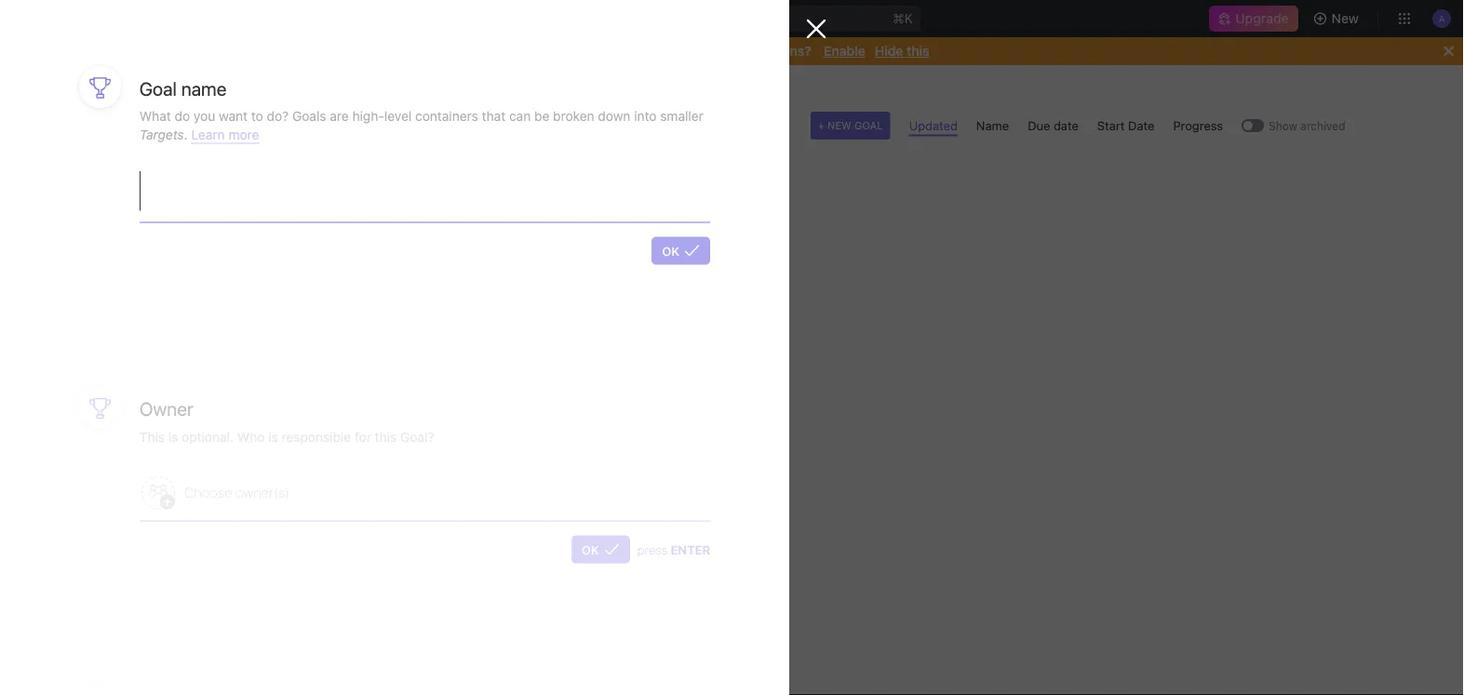 Task type: describe. For each thing, give the bounding box(es) containing it.
learn more link
[[191, 127, 259, 144]]

press
[[638, 543, 668, 557]]

hide
[[875, 43, 903, 59]]

0 vertical spatial you
[[555, 43, 578, 59]]

into
[[634, 108, 657, 124]]

do
[[175, 108, 190, 124]]

1 horizontal spatial goal
[[855, 120, 883, 132]]

ok for the rightmost ok "button"
[[662, 244, 680, 258]]

1 horizontal spatial ok button
[[652, 237, 711, 265]]

+
[[818, 120, 825, 132]]

archived
[[1301, 119, 1346, 132]]

enter
[[671, 543, 711, 557]]

due date
[[1028, 119, 1079, 133]]

broken
[[553, 108, 595, 124]]

ok for bottom ok "button"
[[582, 543, 599, 557]]

goals inside goal name what do you want to do? goals are high-level containers that can be broken down into smaller targets . learn more
[[292, 108, 326, 124]]

upgrade
[[1236, 11, 1289, 26]]

do?
[[267, 108, 289, 124]]

level
[[384, 108, 412, 124]]

1 horizontal spatial to
[[614, 43, 627, 59]]

target
[[491, 513, 520, 526]]

name
[[977, 119, 1009, 133]]

.
[[184, 127, 188, 142]]

1 vertical spatial new
[[828, 120, 852, 132]]

do
[[535, 43, 552, 59]]

enable
[[630, 43, 672, 59]]

show archived
[[1269, 119, 1346, 132]]

this
[[907, 43, 930, 59]]

date
[[1128, 119, 1155, 133]]

start
[[1098, 119, 1125, 133]]

to inside goal name what do you want to do? goals are high-level containers that can be broken down into smaller targets . learn more
[[251, 108, 263, 124]]

want inside goal name what do you want to do? goals are high-level containers that can be broken down into smaller targets . learn more
[[219, 108, 248, 124]]

start date
[[1098, 119, 1155, 133]]

upgrade link
[[1210, 6, 1298, 32]]

1 horizontal spatial want
[[581, 43, 611, 59]]

do you want to enable browser notifications? enable hide this
[[535, 43, 930, 59]]

what
[[139, 108, 171, 124]]



Task type: locate. For each thing, give the bounding box(es) containing it.
new
[[1332, 11, 1359, 26], [828, 120, 852, 132]]

sidebar navigation
[[0, 65, 278, 695]]

date
[[1054, 119, 1079, 133]]

containers
[[415, 108, 478, 124]]

1 target
[[483, 513, 520, 526]]

notifications?
[[728, 43, 811, 59]]

1 vertical spatial you
[[194, 108, 215, 124]]

want right do
[[581, 43, 611, 59]]

owner
[[139, 398, 193, 420]]

goals right high-
[[397, 109, 457, 138]]

goal right +
[[855, 120, 883, 132]]

0 vertical spatial ok button
[[652, 237, 711, 265]]

choose owner(s)
[[184, 484, 289, 501]]

0 horizontal spatial want
[[219, 108, 248, 124]]

choose
[[184, 484, 232, 501]]

ok
[[662, 244, 680, 258], [582, 543, 599, 557]]

0 vertical spatial new
[[1332, 11, 1359, 26]]

0 horizontal spatial ok
[[582, 543, 599, 557]]

you up learn
[[194, 108, 215, 124]]

new right upgrade
[[1332, 11, 1359, 26]]

1 vertical spatial goal
[[855, 120, 883, 132]]

1 horizontal spatial you
[[555, 43, 578, 59]]

ok button
[[652, 237, 711, 265], [571, 536, 630, 564]]

1 horizontal spatial ok
[[662, 244, 680, 258]]

0 vertical spatial want
[[581, 43, 611, 59]]

browser
[[675, 43, 725, 59]]

you
[[555, 43, 578, 59], [194, 108, 215, 124]]

dialog containing goal name
[[0, 0, 827, 695]]

to left do?
[[251, 108, 263, 124]]

learn
[[191, 127, 225, 142]]

owner(s)
[[235, 484, 289, 501]]

dialog
[[0, 0, 827, 695]]

0 horizontal spatial goals
[[292, 108, 326, 124]]

progress
[[1173, 119, 1223, 133]]

1 vertical spatial to
[[251, 108, 263, 124]]

goal name what do you want to do? goals are high-level containers that can be broken down into smaller targets . learn more
[[139, 77, 704, 142]]

1 horizontal spatial goals
[[397, 109, 457, 138]]

0 horizontal spatial ok button
[[571, 536, 630, 564]]

0 vertical spatial to
[[614, 43, 627, 59]]

press enter
[[638, 543, 711, 557]]

show
[[1269, 119, 1298, 132]]

to left enable
[[614, 43, 627, 59]]

goal
[[139, 77, 177, 99], [855, 120, 883, 132]]

0 vertical spatial goal
[[139, 77, 177, 99]]

⌘k
[[893, 11, 913, 26]]

0 vertical spatial ok
[[662, 244, 680, 258]]

0 horizontal spatial to
[[251, 108, 263, 124]]

updated
[[909, 119, 958, 133]]

None text field
[[139, 171, 711, 222]]

are
[[330, 108, 349, 124]]

+ new goal
[[818, 120, 883, 132]]

due
[[1028, 119, 1051, 133]]

⌘k button
[[544, 6, 921, 32]]

can
[[509, 108, 531, 124]]

goal inside goal name what do you want to do? goals are high-level containers that can be broken down into smaller targets . learn more
[[139, 77, 177, 99]]

smaller
[[660, 108, 704, 124]]

1 horizontal spatial new
[[1332, 11, 1359, 26]]

more
[[229, 127, 259, 142]]

new button
[[1306, 4, 1370, 34]]

that
[[482, 108, 506, 124]]

tree inside sidebar navigation
[[7, 384, 270, 508]]

you right do
[[555, 43, 578, 59]]

to
[[614, 43, 627, 59], [251, 108, 263, 124]]

you inside goal name what do you want to do? goals are high-level containers that can be broken down into smaller targets . learn more
[[194, 108, 215, 124]]

0 horizontal spatial you
[[194, 108, 215, 124]]

goals left "are"
[[292, 108, 326, 124]]

be
[[534, 108, 550, 124]]

down
[[598, 108, 631, 124]]

want up learn more link at the left top of page
[[219, 108, 248, 124]]

0 horizontal spatial goal
[[139, 77, 177, 99]]

1 vertical spatial want
[[219, 108, 248, 124]]

1
[[483, 513, 488, 526]]

name
[[181, 77, 227, 99]]

goals
[[292, 108, 326, 124], [397, 109, 457, 138]]

high-
[[352, 108, 384, 124]]

want
[[581, 43, 611, 59], [219, 108, 248, 124]]

new inside button
[[1332, 11, 1359, 26]]

1 vertical spatial ok button
[[571, 536, 630, 564]]

1 vertical spatial ok
[[582, 543, 599, 557]]

tree
[[7, 384, 270, 508]]

targets
[[139, 127, 184, 142]]

enable
[[824, 43, 866, 59]]

new right +
[[828, 120, 852, 132]]

goal up what
[[139, 77, 177, 99]]

0 horizontal spatial new
[[828, 120, 852, 132]]



Task type: vqa. For each thing, say whether or not it's contained in the screenshot.
view associated with Autosave
no



